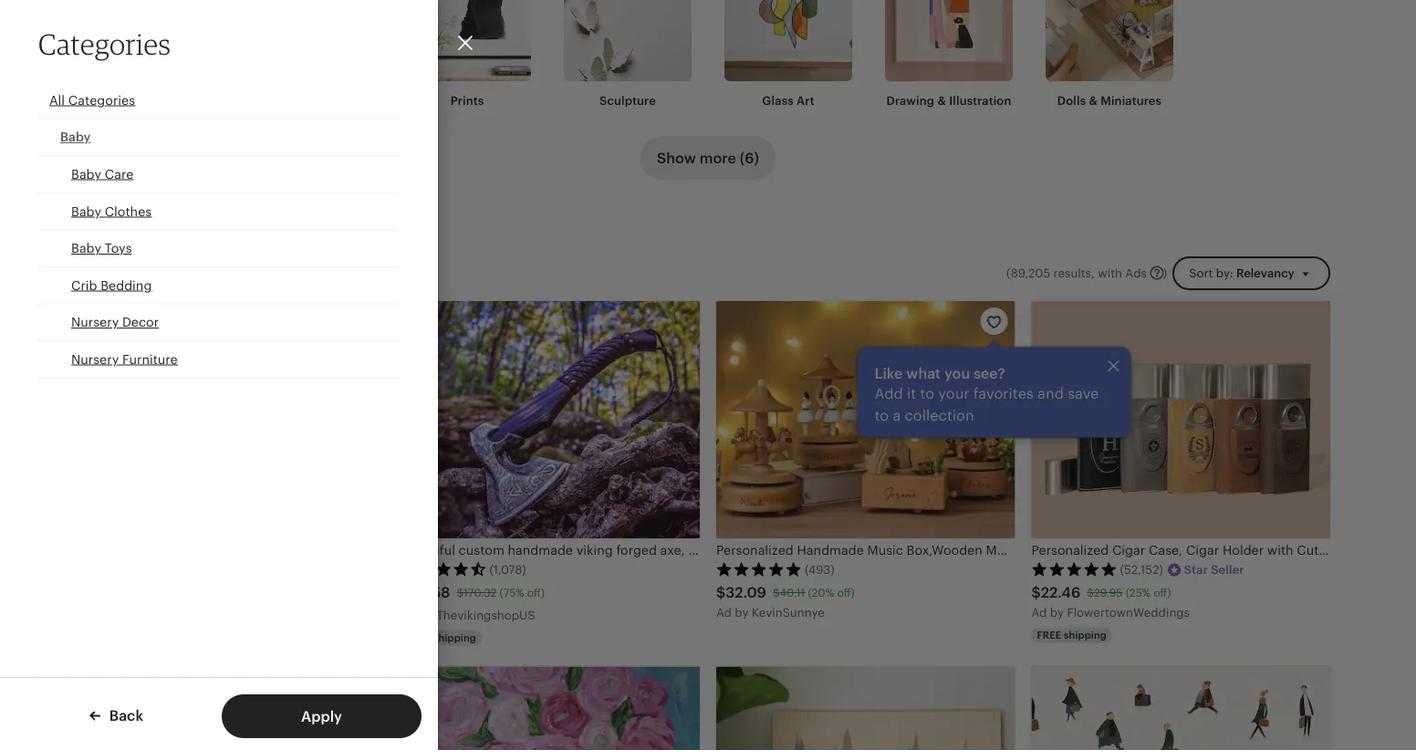 Task type: describe. For each thing, give the bounding box(es) containing it.
42.58 $ 170.32 (75% off)
[[410, 584, 545, 601]]

favorites
[[974, 385, 1034, 402]]

$ right 22.46
[[1087, 587, 1094, 599]]

illustration
[[950, 93, 1012, 107]]

with
[[1098, 266, 1123, 280]]

nursery for nursery decor
[[71, 315, 119, 330]]

a inside like what you see? add it to your favorites and save to a collection
[[893, 407, 901, 423]]

baby clothes
[[71, 204, 152, 218]]

smaller xs image
[[986, 315, 1003, 331]]

free for by thevikingshopus
[[407, 632, 431, 644]]

seller
[[1212, 563, 1245, 577]]

glass art link
[[725, 0, 853, 108]]

dolls
[[1058, 93, 1087, 107]]

personalized cigar case, cigar holder with cutter, groomsmen cigar case, gift for him, groomsmen gifts, cigar travel case, gift for husband image
[[1032, 301, 1331, 539]]

drawing & illustration
[[887, 93, 1012, 107]]

a for 22.46
[[1032, 606, 1040, 619]]

nursery furniture
[[71, 352, 178, 367]]

$ 32.09 $ 40.11 (20% off) a d by kevinsunnye
[[717, 584, 855, 619]]

off) inside 42.58 $ 170.32 (75% off)
[[527, 587, 545, 599]]

what
[[907, 365, 941, 381]]

star
[[1185, 563, 1209, 577]]

nursery decor
[[71, 315, 159, 330]]

baby button
[[38, 119, 400, 156]]

filters
[[136, 266, 172, 280]]

shipping for by thevikingshopus
[[434, 632, 476, 644]]

baby for baby
[[60, 130, 91, 144]]

4.5 out of 5 stars image
[[401, 562, 487, 576]]

baby for baby clothes
[[71, 204, 101, 218]]

(52,152)
[[1121, 563, 1164, 577]]

baby care
[[71, 167, 134, 181]]

5th anniversary gift for him | soundwave art | wood anniversary | voice recording gift image
[[717, 667, 1016, 750]]

your
[[939, 385, 970, 402]]

with ads
[[1098, 266, 1147, 280]]

ads
[[1126, 266, 1147, 280]]

89,205
[[1011, 266, 1051, 280]]

crib bedding button
[[38, 267, 400, 305]]

42.58
[[410, 584, 450, 601]]

shipping for a d
[[1064, 629, 1107, 641]]

all for all categories
[[49, 93, 65, 107]]

baby care button
[[38, 156, 400, 193]]

kevinsunnye
[[752, 606, 825, 619]]

drawing
[[887, 93, 935, 107]]

toys
[[105, 241, 132, 255]]

$ 22.46 $ 29.95 (25% off) a d by flowertownweddings
[[1032, 584, 1190, 619]]

furniture
[[122, 352, 178, 367]]

a for 32.09
[[717, 606, 725, 619]]

by for 22.46
[[1050, 606, 1064, 619]]

29.95
[[1094, 587, 1123, 599]]

$ up kevinsunnye
[[773, 587, 780, 599]]

you
[[945, 365, 971, 381]]

all filters
[[119, 266, 172, 280]]

nursery decor button
[[38, 305, 400, 342]]

$ inside 42.58 $ 170.32 (75% off)
[[457, 587, 464, 599]]

star seller
[[1185, 563, 1245, 577]]

1 horizontal spatial to
[[921, 385, 935, 402]]

off) for 32.09
[[837, 587, 855, 599]]

dolls & miniatures link
[[1046, 0, 1174, 108]]

0 horizontal spatial to
[[875, 407, 889, 423]]

clothes
[[105, 204, 152, 218]]

glass art
[[763, 93, 815, 107]]



Task type: vqa. For each thing, say whether or not it's contained in the screenshot.
Dolls
yes



Task type: locate. For each thing, give the bounding box(es) containing it.
1 vertical spatial nursery
[[71, 352, 119, 367]]

decor
[[122, 315, 159, 330]]

(
[[1007, 266, 1011, 280]]

170.32
[[464, 587, 497, 599]]

free shipping for a d
[[1038, 629, 1107, 641]]

categories
[[38, 26, 171, 61], [68, 93, 135, 107]]

$ up by thevikingshopus
[[457, 587, 464, 599]]

drawing & illustration link
[[886, 0, 1013, 108]]

it
[[907, 385, 917, 402]]

by thevikingshopus
[[420, 608, 535, 622]]

nursery down nursery decor
[[71, 352, 119, 367]]

a inside $ 22.46 $ 29.95 (25% off) a d by flowertownweddings
[[1032, 606, 1040, 619]]

shipping down $ 22.46 $ 29.95 (25% off) a d by flowertownweddings on the right bottom
[[1064, 629, 1107, 641]]

1 & from the left
[[938, 93, 947, 107]]

1 horizontal spatial free
[[1038, 629, 1062, 641]]

free down 42.58
[[407, 632, 431, 644]]

categories inside button
[[68, 93, 135, 107]]

baby clothes button
[[38, 193, 400, 230]]

nursery for nursery furniture
[[71, 352, 119, 367]]

off) right (20%
[[837, 587, 855, 599]]

glass
[[763, 93, 794, 107]]

3 off) from the left
[[1154, 587, 1172, 599]]

&
[[938, 93, 947, 107], [1090, 93, 1098, 107]]

to
[[921, 385, 935, 402], [875, 407, 889, 423]]

thevikingshopus
[[437, 608, 535, 622]]

1 nursery from the top
[[71, 315, 119, 330]]

& for illustration
[[938, 93, 947, 107]]

save
[[1068, 385, 1099, 402]]

by inside $ 32.09 $ 40.11 (20% off) a d by kevinsunnye
[[735, 606, 749, 619]]

prints
[[451, 93, 484, 107]]

all filters button
[[86, 257, 185, 290]]

off)
[[527, 587, 545, 599], [837, 587, 855, 599], [1154, 587, 1172, 599]]

to down add in the bottom of the page
[[875, 407, 889, 423]]

all inside all categories button
[[49, 93, 65, 107]]

d inside $ 22.46 $ 29.95 (25% off) a d by flowertownweddings
[[1040, 606, 1047, 619]]

(1,078)
[[490, 563, 526, 577]]

0 horizontal spatial a
[[717, 606, 725, 619]]

collection
[[905, 407, 975, 423]]

all for all filters
[[119, 266, 134, 280]]

0 horizontal spatial &
[[938, 93, 947, 107]]

0 vertical spatial nursery
[[71, 315, 119, 330]]

5 out of 5 stars image for 22.46
[[1032, 562, 1118, 576]]

and
[[1038, 385, 1064, 402]]

categories up the baby care
[[68, 93, 135, 107]]

free shipping down 22.46
[[1038, 629, 1107, 641]]

0 horizontal spatial free
[[407, 632, 431, 644]]

( 89,205 results,
[[1007, 266, 1095, 280]]

1 vertical spatial to
[[875, 407, 889, 423]]

0 horizontal spatial shipping
[[434, 632, 476, 644]]

by inside $ 22.46 $ 29.95 (25% off) a d by flowertownweddings
[[1050, 606, 1064, 619]]

beautiful custom handmade viking forged axe, groomsmen gift , birthday gift, collectibles axe , gift for him , anniversary gift for husband image
[[401, 301, 700, 539]]

nursery down crib
[[71, 315, 119, 330]]

0 vertical spatial to
[[921, 385, 935, 402]]

crib bedding
[[71, 278, 152, 293]]

baby toys button
[[38, 230, 400, 267]]

by for 32.09
[[735, 606, 749, 619]]

crib
[[71, 278, 97, 293]]

(20%
[[808, 587, 835, 599]]

by down 22.46
[[1050, 606, 1064, 619]]

baby
[[60, 130, 91, 144], [71, 167, 101, 181], [71, 204, 101, 218], [71, 241, 101, 255]]

peonies in blue and white ginger jar, floral still life, pink peonies,fine art print, "frances" by carolyn shultz image
[[401, 667, 700, 750]]

5 out of 5 stars image
[[86, 562, 172, 576], [717, 562, 802, 576], [1032, 562, 1118, 576]]

off) for 22.46
[[1154, 587, 1172, 599]]

nursery
[[71, 315, 119, 330], [71, 352, 119, 367]]

d for 32.09
[[724, 606, 732, 619]]

2 horizontal spatial off)
[[1154, 587, 1172, 599]]

off) right (25%
[[1154, 587, 1172, 599]]

flowertownweddings
[[1068, 606, 1190, 619]]

sculpture link
[[564, 0, 692, 108]]

22.46
[[1041, 584, 1081, 601]]

like what you see? add it to your favorites and save to a collection
[[875, 365, 1099, 423]]

1 horizontal spatial d
[[1040, 606, 1047, 619]]

& for miniatures
[[1090, 93, 1098, 107]]

0 horizontal spatial 5 out of 5 stars image
[[86, 562, 172, 576]]

by down the 32.09
[[735, 606, 749, 619]]

d down the 32.09
[[724, 606, 732, 619]]

0 horizontal spatial all
[[49, 93, 65, 107]]

miniatures
[[1101, 93, 1162, 107]]

free shipping down by thevikingshopus
[[407, 632, 476, 644]]

2 5 out of 5 stars image from the left
[[717, 562, 802, 576]]

0 vertical spatial categories
[[38, 26, 171, 61]]

add
[[875, 385, 904, 402]]

d for 22.46
[[1040, 606, 1047, 619]]

3 5 out of 5 stars image from the left
[[1032, 562, 1118, 576]]

1 horizontal spatial &
[[1090, 93, 1098, 107]]

off) right (75%
[[527, 587, 545, 599]]

all categories
[[49, 93, 135, 107]]

a inside $ 32.09 $ 40.11 (20% off) a d by kevinsunnye
[[717, 606, 725, 619]]

2 horizontal spatial a
[[1032, 606, 1040, 619]]

search filters dialog
[[0, 0, 1417, 750]]

0 vertical spatial all
[[49, 93, 65, 107]]

$ left 40.11
[[717, 584, 726, 601]]

0 horizontal spatial off)
[[527, 587, 545, 599]]

like
[[875, 365, 903, 381]]

apply button
[[222, 695, 422, 739]]

free down 22.46
[[1038, 629, 1062, 641]]

shipping
[[1064, 629, 1107, 641], [434, 632, 476, 644]]

5 out of 5 stars image for 32.09
[[717, 562, 802, 576]]

back link
[[89, 706, 143, 726]]

baby left care
[[71, 167, 101, 181]]

2 d from the left
[[1040, 606, 1047, 619]]

custom royal portrait from photo, renaissance portrait, historical portrait, royal portrait, human portrait, custom men women portrait image
[[86, 301, 385, 539]]

prints link
[[403, 0, 531, 108]]

off) inside $ 32.09 $ 40.11 (20% off) a d by kevinsunnye
[[837, 587, 855, 599]]

1 vertical spatial categories
[[68, 93, 135, 107]]

1 horizontal spatial free shipping
[[1038, 629, 1107, 641]]

free shipping
[[1038, 629, 1107, 641], [407, 632, 476, 644]]

1 horizontal spatial 5 out of 5 stars image
[[717, 562, 802, 576]]

all inside all filters "button"
[[119, 266, 134, 280]]

1 off) from the left
[[527, 587, 545, 599]]

2 & from the left
[[1090, 93, 1098, 107]]

dolls & miniatures
[[1058, 93, 1162, 107]]

personalized handmade music box,wooden music box,wooden horse musical carousel,vintage music box,heirloom carousel,baby boy girl shower gift image
[[717, 301, 1016, 539]]

free shipping for by thevikingshopus
[[407, 632, 476, 644]]

0 horizontal spatial free shipping
[[407, 632, 476, 644]]

categories up "all categories"
[[38, 26, 171, 61]]

1 vertical spatial all
[[119, 266, 134, 280]]

apply
[[301, 708, 342, 725]]

40.11
[[780, 587, 805, 599]]

black cat print painting print cat lover gift cat decor cat art decor wall art home decor cat lover gift unframed select your print image
[[86, 667, 385, 750]]

1 horizontal spatial by
[[735, 606, 749, 619]]

back
[[106, 707, 143, 724]]

baby for baby care
[[71, 167, 101, 181]]

the station print image
[[1032, 667, 1331, 750]]

1 horizontal spatial all
[[119, 266, 134, 280]]

to right it at the right
[[921, 385, 935, 402]]

1 horizontal spatial off)
[[837, 587, 855, 599]]

$ left 29.95
[[1032, 584, 1041, 601]]

care
[[105, 167, 134, 181]]

baby for baby toys
[[71, 241, 101, 255]]

off) inside $ 22.46 $ 29.95 (25% off) a d by flowertownweddings
[[1154, 587, 1172, 599]]

& inside "link"
[[938, 93, 947, 107]]

nursery furniture button
[[38, 342, 400, 379]]

art
[[797, 93, 815, 107]]

free
[[1038, 629, 1062, 641], [407, 632, 431, 644]]

)
[[1164, 266, 1168, 280]]

d inside $ 32.09 $ 40.11 (20% off) a d by kevinsunnye
[[724, 606, 732, 619]]

d
[[724, 606, 732, 619], [1040, 606, 1047, 619]]

1 horizontal spatial shipping
[[1064, 629, 1107, 641]]

$
[[717, 584, 726, 601], [1032, 584, 1041, 601], [457, 587, 464, 599], [773, 587, 780, 599], [1087, 587, 1094, 599]]

see?
[[974, 365, 1006, 381]]

1 5 out of 5 stars image from the left
[[86, 562, 172, 576]]

1 horizontal spatial a
[[893, 407, 901, 423]]

shipping down by thevikingshopus
[[434, 632, 476, 644]]

(493)
[[805, 563, 835, 577]]

baby down "all categories"
[[60, 130, 91, 144]]

a
[[893, 407, 901, 423], [717, 606, 725, 619], [1032, 606, 1040, 619]]

sculpture
[[600, 93, 656, 107]]

by
[[735, 606, 749, 619], [1050, 606, 1064, 619], [420, 608, 434, 622]]

2 horizontal spatial by
[[1050, 606, 1064, 619]]

(25%
[[1126, 587, 1151, 599]]

32.09
[[726, 584, 767, 601]]

baby left toys
[[71, 241, 101, 255]]

d down 22.46
[[1040, 606, 1047, 619]]

0 horizontal spatial d
[[724, 606, 732, 619]]

all categories button
[[38, 82, 400, 119]]

results,
[[1054, 266, 1095, 280]]

(75%
[[500, 587, 524, 599]]

& right dolls
[[1090, 93, 1098, 107]]

& right drawing
[[938, 93, 947, 107]]

2 horizontal spatial 5 out of 5 stars image
[[1032, 562, 1118, 576]]

2 off) from the left
[[837, 587, 855, 599]]

all
[[49, 93, 65, 107], [119, 266, 134, 280]]

0 horizontal spatial by
[[420, 608, 434, 622]]

bedding
[[101, 278, 152, 293]]

1 d from the left
[[724, 606, 732, 619]]

2 nursery from the top
[[71, 352, 119, 367]]

baby up baby toys
[[71, 204, 101, 218]]

free for a d
[[1038, 629, 1062, 641]]

by down 42.58
[[420, 608, 434, 622]]

baby toys
[[71, 241, 132, 255]]



